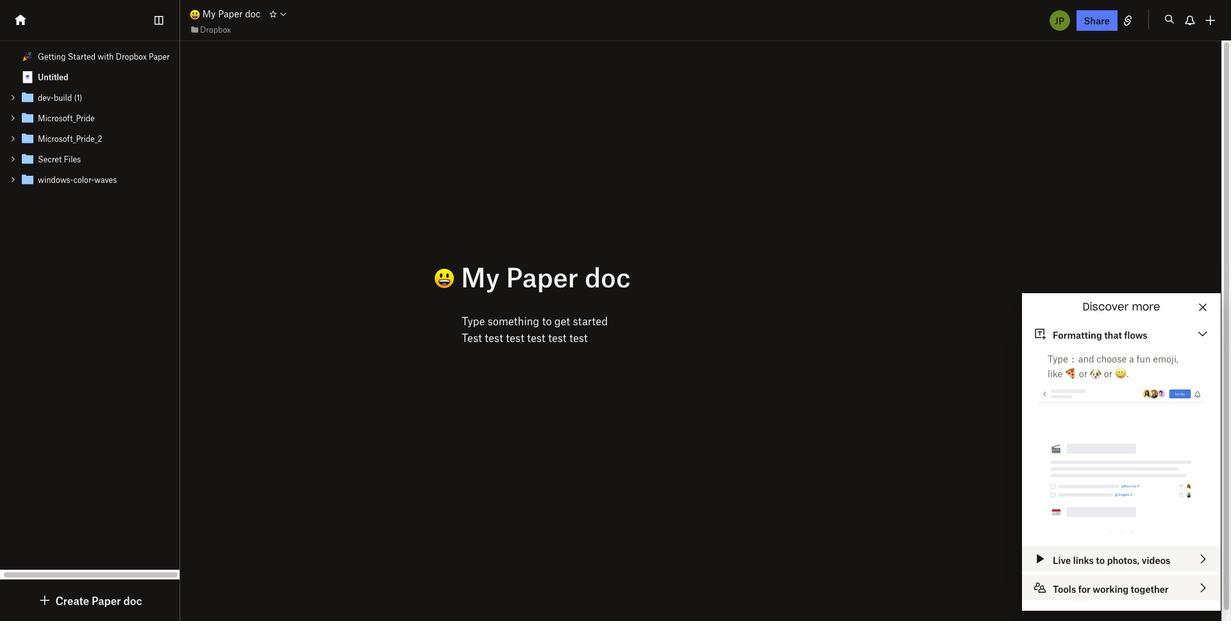 Task type: locate. For each thing, give the bounding box(es) containing it.
doc inside "create paper doc" popup button
[[124, 594, 142, 607]]

1 vertical spatial template content image
[[20, 90, 35, 105]]

type for type :
[[1048, 353, 1069, 364]]

1 horizontal spatial to
[[1097, 554, 1106, 566]]

and
[[1079, 353, 1095, 364]]

my paper doc up dropbox link
[[200, 8, 261, 19]]

expand folder image
[[8, 93, 17, 102], [8, 114, 17, 123], [8, 155, 17, 164], [8, 175, 17, 184]]

type
[[462, 314, 485, 327], [1048, 353, 1069, 364]]

started
[[573, 314, 608, 327]]

paper inside popup button
[[92, 594, 121, 607]]

dropbox right with
[[116, 51, 147, 62]]

to for get
[[542, 314, 552, 327]]

2 template content image from the top
[[20, 131, 35, 146]]

doc right create
[[124, 594, 142, 607]]

1 vertical spatial dropbox
[[116, 51, 147, 62]]

paper
[[218, 8, 243, 19], [149, 51, 170, 62], [506, 260, 579, 293], [92, 594, 121, 607]]

to
[[542, 314, 552, 327], [1097, 554, 1106, 566]]

my
[[203, 8, 216, 19], [461, 260, 500, 293]]

1 template content image from the top
[[20, 110, 35, 126]]

template content image left the secret
[[20, 151, 35, 167]]

template content image down 'party popper' image
[[20, 69, 35, 85]]

template content image for secret files
[[20, 151, 35, 167]]

flows
[[1125, 329, 1148, 341]]

my paper doc up the get
[[455, 260, 631, 293]]

template content image left windows-
[[20, 172, 35, 187]]

0 vertical spatial doc
[[245, 8, 261, 19]]

to right 'links'
[[1097, 554, 1106, 566]]

or
[[1080, 368, 1088, 379], [1105, 368, 1113, 379]]

to inside "live links to photos, videos" popup button
[[1097, 554, 1106, 566]]

together
[[1131, 583, 1169, 595]]

2 horizontal spatial doc
[[585, 260, 631, 293]]

getting started with dropbox paper link
[[0, 46, 179, 67]]

3 template content image from the top
[[20, 151, 35, 167]]

paper inside / contents list
[[149, 51, 170, 62]]

0 vertical spatial to
[[542, 314, 552, 327]]

0 horizontal spatial type
[[462, 314, 485, 327]]

0 vertical spatial type
[[462, 314, 485, 327]]

type :
[[1048, 353, 1076, 365]]

paper up the get
[[506, 260, 579, 293]]

4 expand folder image from the top
[[8, 175, 17, 184]]

template content image
[[20, 110, 35, 126], [20, 131, 35, 146], [20, 151, 35, 167], [20, 172, 35, 187]]

1 expand folder image from the top
[[8, 93, 17, 102]]

dev-build (1) link
[[0, 87, 179, 108]]

template content image left dev-
[[20, 90, 35, 105]]

my paper doc
[[200, 8, 261, 19], [455, 260, 631, 293]]

😀.
[[1116, 368, 1129, 379]]

2 test from the left
[[506, 331, 525, 344]]

template content image for microsoft_pride_2
[[20, 131, 35, 146]]

tools for working together button
[[1023, 575, 1222, 600]]

live links to photos, videos link
[[1023, 546, 1222, 572]]

second
[[1113, 595, 1143, 606]]

1 vertical spatial type
[[1048, 353, 1069, 364]]

paper right with
[[149, 51, 170, 62]]

my up something
[[461, 260, 500, 293]]

0 horizontal spatial to
[[542, 314, 552, 327]]

(1)
[[74, 92, 82, 103]]

3 expand folder image from the top
[[8, 155, 17, 164]]

my right 'grinning face with big eyes' 'image'
[[203, 8, 216, 19]]

type inside type :
[[1048, 353, 1069, 364]]

updated
[[1067, 595, 1104, 606]]

or right 🍕 in the bottom of the page
[[1080, 368, 1088, 379]]

0 horizontal spatial or
[[1080, 368, 1088, 379]]

0 horizontal spatial doc
[[124, 594, 142, 607]]

working
[[1093, 583, 1129, 595]]

template content image for microsoft_pride
[[20, 110, 35, 126]]

1 template content image from the top
[[20, 69, 35, 85]]

2 expand folder image from the top
[[8, 114, 17, 123]]

expand folder image for dev-build (1)
[[8, 93, 17, 102]]

:
[[1071, 353, 1076, 365]]

0 vertical spatial my
[[203, 8, 216, 19]]

template content image inside microsoft_pride_2 link
[[20, 131, 35, 146]]

get
[[555, 314, 570, 327]]

getting started with dropbox paper
[[38, 51, 170, 62]]

🐶
[[1091, 368, 1102, 379]]

paper inside heading
[[506, 260, 579, 293]]

test
[[485, 331, 503, 344], [506, 331, 525, 344], [527, 331, 546, 344], [549, 331, 567, 344], [570, 331, 588, 344]]

4 template content image from the top
[[20, 172, 35, 187]]

template content image for windows-color-waves
[[20, 172, 35, 187]]

0 vertical spatial my paper doc
[[200, 8, 261, 19]]

1 horizontal spatial my paper doc
[[455, 260, 631, 293]]

paper right create
[[92, 594, 121, 607]]

1 horizontal spatial dropbox
[[200, 24, 231, 35]]

expand folder image inside microsoft_pride link
[[8, 114, 17, 123]]

paper up dropbox link
[[218, 8, 243, 19]]

2 or from the left
[[1105, 368, 1113, 379]]

2 vertical spatial doc
[[124, 594, 142, 607]]

expand folder image
[[8, 134, 17, 143]]

3 test from the left
[[527, 331, 546, 344]]

doc right 'grinning face with big eyes' 'image'
[[245, 8, 261, 19]]

2 template content image from the top
[[20, 90, 35, 105]]

a
[[1130, 353, 1135, 364]]

dropbox inside dropbox link
[[200, 24, 231, 35]]

getting
[[38, 51, 66, 62]]

expand folder image for secret files
[[8, 155, 17, 164]]

expand folder image inside the secret files link
[[8, 155, 17, 164]]

jp button
[[1049, 9, 1072, 32]]

template content image left microsoft_pride
[[20, 110, 35, 126]]

😃
[[407, 263, 432, 295]]

doc
[[245, 8, 261, 19], [585, 260, 631, 293], [124, 594, 142, 607]]

or right 🐶
[[1105, 368, 1113, 379]]

1 horizontal spatial my
[[461, 260, 500, 293]]

dev-build (1)
[[38, 92, 82, 103]]

choose
[[1097, 353, 1127, 364]]

discover more
[[1083, 302, 1161, 312]]

that
[[1105, 329, 1123, 341]]

to left the get
[[542, 314, 552, 327]]

share
[[1085, 14, 1111, 26]]

type up like
[[1048, 353, 1069, 364]]

type up test
[[462, 314, 485, 327]]

to inside type something to get started test test test test test test
[[542, 314, 552, 327]]

type inside type something to get started test test test test test test
[[462, 314, 485, 327]]

tools for working together
[[1053, 583, 1169, 595]]

1 horizontal spatial or
[[1105, 368, 1113, 379]]

create paper doc
[[55, 594, 142, 607]]

windows-
[[38, 175, 73, 185]]

dropbox down my paper doc link
[[200, 24, 231, 35]]

live
[[1053, 554, 1072, 566]]

template content image inside untitled link
[[20, 69, 35, 85]]

to for photos,
[[1097, 554, 1106, 566]]

windows-color-waves
[[38, 175, 117, 185]]

template content image inside dev-build (1) link
[[20, 90, 35, 105]]

dropbox
[[200, 24, 231, 35], [116, 51, 147, 62]]

heading
[[407, 260, 940, 295]]

microsoft_pride_2 link
[[0, 128, 179, 149]]

1 horizontal spatial type
[[1048, 353, 1069, 364]]

party popper image
[[22, 51, 33, 62]]

0 vertical spatial template content image
[[20, 69, 35, 85]]

template content image
[[20, 69, 35, 85], [20, 90, 35, 105]]

windows-color-waves link
[[0, 169, 179, 190]]

links
[[1074, 554, 1094, 566]]

1 vertical spatial doc
[[585, 260, 631, 293]]

0 horizontal spatial dropbox
[[116, 51, 147, 62]]

1 horizontal spatial doc
[[245, 8, 261, 19]]

doc up started
[[585, 260, 631, 293]]

expand folder image inside dev-build (1) link
[[8, 93, 17, 102]]

template content image right expand folder image
[[20, 131, 35, 146]]

expand folder image inside windows-color-waves link
[[8, 175, 17, 184]]

1 vertical spatial to
[[1097, 554, 1106, 566]]

0 vertical spatial dropbox
[[200, 24, 231, 35]]



Task type: describe. For each thing, give the bounding box(es) containing it.
started
[[68, 51, 96, 62]]

color-
[[73, 175, 94, 185]]

4 test from the left
[[549, 331, 567, 344]]

ago
[[1146, 595, 1161, 606]]

for
[[1079, 583, 1091, 595]]

videos
[[1142, 554, 1171, 566]]

jp
[[1055, 14, 1065, 26]]

waves
[[94, 175, 117, 185]]

secret files link
[[0, 149, 179, 169]]

and choose a fun emoji, like 🍕 or 🐶 or 😀.
[[1048, 353, 1179, 379]]

secret files
[[38, 154, 81, 164]]

discover
[[1083, 302, 1129, 312]]

1 or from the left
[[1080, 368, 1088, 379]]

formatting that flows link
[[1023, 321, 1222, 346]]

photos,
[[1108, 554, 1140, 566]]

/ contents list
[[0, 46, 179, 190]]

live links to photos, videos button
[[1023, 546, 1222, 572]]

expand folder image for windows-color-waves
[[8, 175, 17, 184]]

secret
[[38, 154, 62, 164]]

something
[[488, 314, 540, 327]]

type for type something to get started test test test test test test
[[462, 314, 485, 327]]

dropbox inside getting started with dropbox paper link
[[116, 51, 147, 62]]

updated 1 second ago
[[1067, 595, 1161, 606]]

microsoft_pride_2
[[38, 133, 102, 144]]

1
[[1107, 595, 1110, 606]]

dev-
[[38, 92, 54, 103]]

microsoft_pride link
[[0, 108, 179, 128]]

create
[[55, 594, 89, 607]]

5 test from the left
[[570, 331, 588, 344]]

untitled
[[38, 72, 68, 82]]

create paper doc button
[[37, 593, 142, 608]]

live links to photos, videos
[[1053, 554, 1171, 566]]

tools for working together link
[[1023, 575, 1222, 600]]

dropbox link
[[190, 23, 231, 36]]

microsoft_pride
[[38, 113, 95, 123]]

1 test from the left
[[485, 331, 503, 344]]

1 vertical spatial my paper doc
[[455, 260, 631, 293]]

formatting that flows button
[[1023, 321, 1222, 346]]

files
[[64, 154, 81, 164]]

0 horizontal spatial my paper doc
[[200, 8, 261, 19]]

heading containing my paper doc
[[407, 260, 940, 295]]

my paper doc link
[[190, 7, 261, 21]]

dig image
[[37, 593, 53, 608]]

more
[[1133, 302, 1161, 312]]

1 vertical spatial my
[[461, 260, 500, 293]]

🍕
[[1066, 368, 1077, 379]]

share button
[[1077, 10, 1118, 30]]

doc inside my paper doc link
[[245, 8, 261, 19]]

tools
[[1053, 583, 1077, 595]]

formatting that flows
[[1053, 329, 1148, 341]]

formatting
[[1053, 329, 1103, 341]]

build
[[54, 92, 72, 103]]

grinning face with big eyes image
[[190, 9, 200, 20]]

untitled link
[[0, 67, 179, 87]]

fun
[[1137, 353, 1151, 364]]

type something to get started test test test test test test
[[462, 314, 608, 344]]

0 horizontal spatial my
[[203, 8, 216, 19]]

test
[[462, 331, 482, 344]]

emoji,
[[1154, 353, 1179, 364]]

with
[[98, 51, 114, 62]]

like
[[1048, 368, 1063, 379]]

expand folder image for microsoft_pride
[[8, 114, 17, 123]]



Task type: vqa. For each thing, say whether or not it's contained in the screenshot.
Microsoft_Pride Expand folder image
yes



